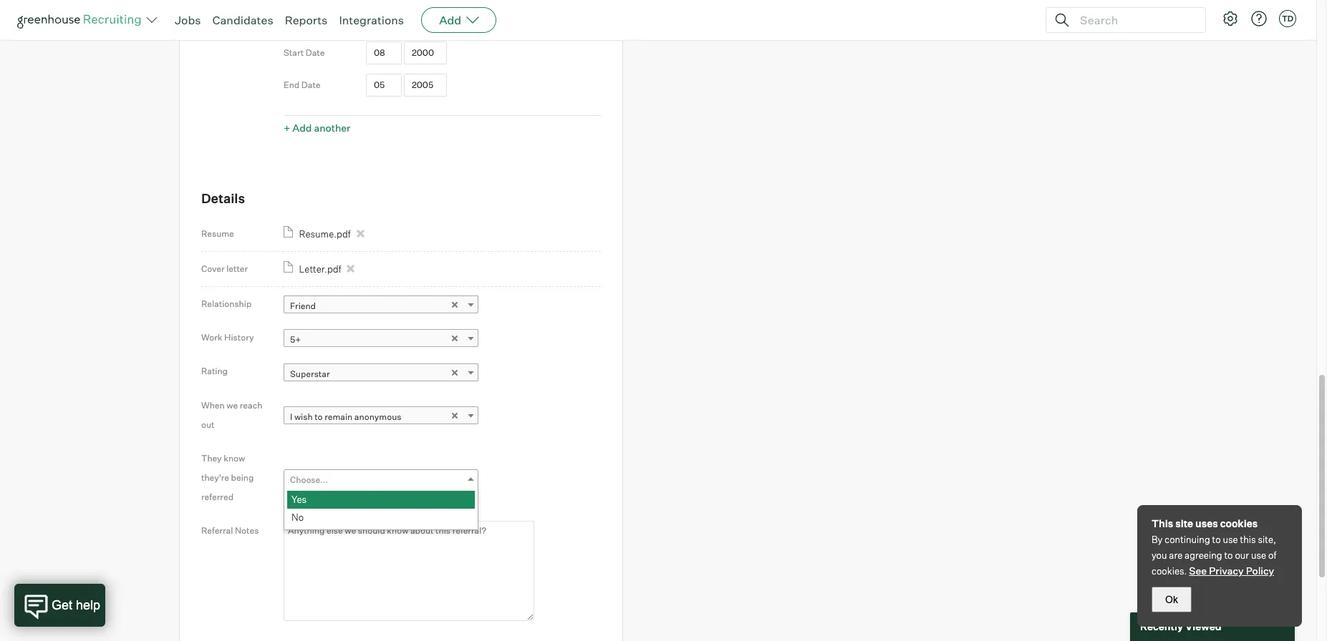 Task type: describe. For each thing, give the bounding box(es) containing it.
they know they're being referred
[[201, 453, 254, 503]]

td
[[1282, 14, 1294, 24]]

recently
[[1141, 621, 1184, 634]]

MM text field
[[366, 41, 402, 65]]

this
[[1152, 518, 1174, 530]]

5+ link
[[284, 330, 479, 351]]

i
[[290, 412, 293, 423]]

candidates
[[212, 13, 273, 27]]

engineering link
[[366, 11, 561, 32]]

+ add another
[[284, 122, 351, 134]]

Referral Notes text field
[[284, 521, 534, 622]]

2 horizontal spatial to
[[1225, 550, 1233, 562]]

reach
[[240, 400, 262, 411]]

privacy
[[1209, 565, 1244, 577]]

friend
[[290, 301, 316, 312]]

relationship
[[201, 299, 252, 309]]

referral notes
[[201, 526, 259, 536]]

jobs link
[[175, 13, 201, 27]]

ok
[[1166, 595, 1179, 606]]

agreeing
[[1185, 550, 1223, 562]]

ok button
[[1152, 587, 1192, 613]]

when we reach out
[[201, 400, 262, 430]]

another
[[314, 122, 351, 134]]

rating
[[201, 366, 228, 377]]

see privacy policy
[[1190, 565, 1275, 577]]

i wish to remain anonymous link
[[284, 407, 479, 428]]

uses
[[1196, 518, 1219, 530]]

start
[[284, 48, 304, 58]]

integrations
[[339, 13, 404, 27]]

i wish to remain anonymous
[[290, 412, 402, 423]]

work
[[201, 333, 222, 343]]

when
[[201, 400, 225, 411]]

end date
[[284, 80, 321, 91]]

td button
[[1280, 10, 1297, 27]]

you
[[1152, 550, 1167, 562]]

jobs
[[175, 13, 201, 27]]

this
[[1241, 534, 1256, 546]]

being
[[231, 473, 254, 483]]

continuing
[[1165, 534, 1211, 546]]

see
[[1190, 565, 1207, 577]]

choose...
[[290, 475, 328, 486]]

cookies.
[[1152, 566, 1187, 577]]

+
[[284, 122, 290, 134]]

td button
[[1277, 7, 1300, 30]]

5+
[[290, 335, 301, 346]]

YYYY text field
[[404, 74, 447, 97]]

of
[[1269, 550, 1277, 562]]

YYYY text field
[[404, 41, 447, 65]]

add button
[[421, 7, 497, 33]]

date for start date
[[306, 48, 325, 58]]

superstar link
[[284, 364, 479, 385]]

referred
[[201, 492, 234, 503]]

notes
[[235, 526, 259, 536]]

policy
[[1246, 565, 1275, 577]]

to for remain
[[315, 412, 323, 423]]

MM text field
[[366, 74, 402, 97]]



Task type: locate. For each thing, give the bounding box(es) containing it.
letter.pdf
[[299, 264, 341, 275]]

out
[[201, 420, 215, 430]]

we
[[227, 400, 238, 411]]

date right end on the left top of the page
[[302, 80, 321, 91]]

configure image
[[1222, 10, 1239, 27]]

referral
[[201, 526, 233, 536]]

engineering
[[373, 16, 421, 27]]

0 horizontal spatial add
[[293, 122, 312, 134]]

wish
[[294, 412, 313, 423]]

resume.pdf
[[299, 229, 351, 240]]

1 vertical spatial date
[[302, 80, 321, 91]]

yes no
[[292, 494, 307, 524]]

by continuing to use this site, you are agreeing to our use of cookies.
[[1152, 534, 1277, 577]]

our
[[1235, 550, 1250, 562]]

resume
[[201, 229, 234, 239]]

superstar
[[290, 369, 330, 380]]

1 horizontal spatial add
[[439, 13, 462, 27]]

discipline
[[284, 15, 323, 26]]

to
[[315, 412, 323, 423], [1213, 534, 1221, 546], [1225, 550, 1233, 562]]

date
[[306, 48, 325, 58], [302, 80, 321, 91]]

add inside education element
[[293, 122, 312, 134]]

end
[[284, 80, 300, 91]]

viewed
[[1186, 621, 1222, 634]]

friend link
[[284, 296, 479, 317]]

0 vertical spatial to
[[315, 412, 323, 423]]

cookies
[[1221, 518, 1258, 530]]

history
[[224, 333, 254, 343]]

work history
[[201, 333, 254, 343]]

Search text field
[[1077, 10, 1193, 30]]

add inside popup button
[[439, 13, 462, 27]]

date right start
[[306, 48, 325, 58]]

no
[[292, 512, 304, 524]]

letter
[[227, 264, 248, 274]]

add
[[439, 13, 462, 27], [293, 122, 312, 134]]

use left of
[[1252, 550, 1267, 562]]

use
[[1223, 534, 1239, 546], [1252, 550, 1267, 562]]

see privacy policy link
[[1190, 565, 1275, 577]]

to right wish
[[315, 412, 323, 423]]

greenhouse recruiting image
[[17, 11, 146, 29]]

1 horizontal spatial use
[[1252, 550, 1267, 562]]

add right '+'
[[293, 122, 312, 134]]

cover
[[201, 264, 225, 274]]

to left our
[[1225, 550, 1233, 562]]

candidates link
[[212, 13, 273, 27]]

0 horizontal spatial use
[[1223, 534, 1239, 546]]

they're
[[201, 473, 229, 483]]

1 vertical spatial to
[[1213, 534, 1221, 546]]

date for end date
[[302, 80, 321, 91]]

site
[[1176, 518, 1194, 530]]

yes
[[292, 494, 307, 506]]

remain
[[325, 412, 353, 423]]

add up yyyy text field
[[439, 13, 462, 27]]

0 vertical spatial date
[[306, 48, 325, 58]]

know
[[224, 453, 245, 464]]

+ add another link
[[284, 122, 351, 134]]

1 vertical spatial add
[[293, 122, 312, 134]]

1 vertical spatial use
[[1252, 550, 1267, 562]]

to for use
[[1213, 534, 1221, 546]]

recently viewed
[[1141, 621, 1222, 634]]

1 horizontal spatial to
[[1213, 534, 1221, 546]]

this site uses cookies
[[1152, 518, 1258, 530]]

start date
[[284, 48, 325, 58]]

to down uses
[[1213, 534, 1221, 546]]

use left this
[[1223, 534, 1239, 546]]

0 horizontal spatial to
[[315, 412, 323, 423]]

education element
[[284, 0, 601, 139]]

they
[[201, 453, 222, 464]]

2 vertical spatial to
[[1225, 550, 1233, 562]]

are
[[1170, 550, 1183, 562]]

reports link
[[285, 13, 328, 27]]

reports
[[285, 13, 328, 27]]

details
[[201, 191, 245, 207]]

0 vertical spatial add
[[439, 13, 462, 27]]

0 vertical spatial use
[[1223, 534, 1239, 546]]

by
[[1152, 534, 1163, 546]]

anonymous
[[355, 412, 402, 423]]

integrations link
[[339, 13, 404, 27]]

cover letter
[[201, 264, 248, 274]]

choose... link
[[284, 470, 479, 491]]

site,
[[1258, 534, 1277, 546]]



Task type: vqa. For each thing, say whether or not it's contained in the screenshot.


